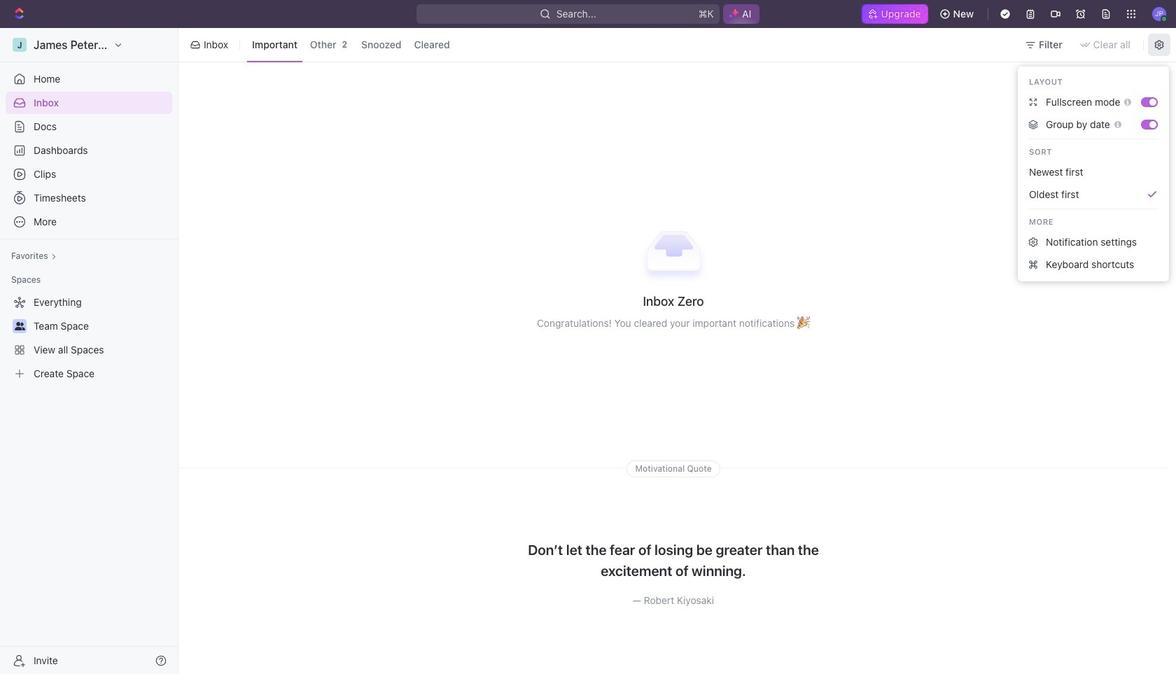 Task type: locate. For each thing, give the bounding box(es) containing it.
checked element
[[1148, 189, 1159, 200]]

tree
[[6, 291, 172, 385]]

tab list
[[244, 25, 458, 64]]

sidebar navigation
[[0, 28, 179, 675]]



Task type: vqa. For each thing, say whether or not it's contained in the screenshot.
rightmost Projects
no



Task type: describe. For each thing, give the bounding box(es) containing it.
tree inside sidebar navigation
[[6, 291, 172, 385]]

checked image
[[1148, 189, 1159, 200]]



